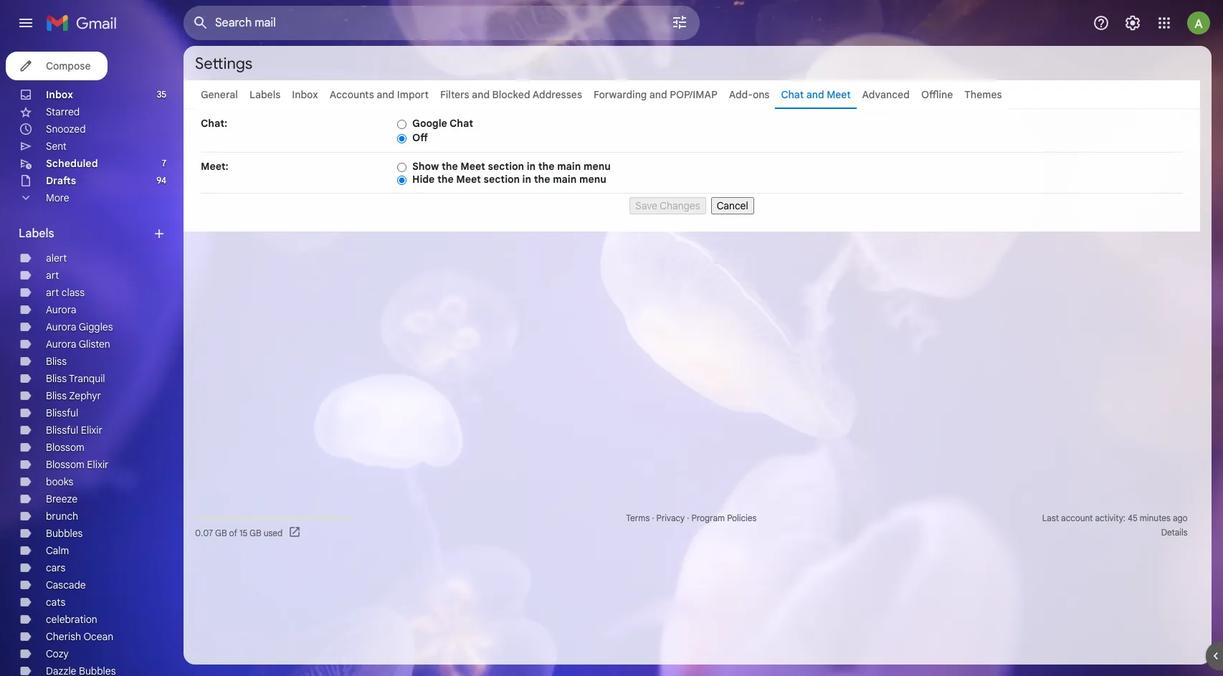 Task type: vqa. For each thing, say whether or not it's contained in the screenshot.
MENU
yes



Task type: locate. For each thing, give the bounding box(es) containing it.
0 vertical spatial bliss
[[46, 355, 67, 368]]

bliss
[[46, 355, 67, 368], [46, 372, 67, 385], [46, 390, 67, 402]]

1 art from the top
[[46, 269, 59, 282]]

inbox right labels link
[[292, 88, 318, 101]]

scheduled
[[46, 157, 98, 170]]

0 horizontal spatial ·
[[652, 513, 655, 524]]

· right the terms link
[[652, 513, 655, 524]]

blossom link
[[46, 441, 84, 454]]

art for art link
[[46, 269, 59, 282]]

chat right the ons
[[782, 88, 804, 101]]

advanced
[[863, 88, 910, 101]]

3 aurora from the top
[[46, 338, 76, 351]]

details
[[1162, 527, 1188, 538]]

art class
[[46, 286, 85, 299]]

blossom for blossom elixir
[[46, 458, 84, 471]]

inbox link up starred link
[[46, 88, 73, 101]]

2 blossom from the top
[[46, 458, 84, 471]]

1 aurora from the top
[[46, 303, 76, 316]]

0 vertical spatial labels
[[250, 88, 281, 101]]

compose
[[46, 60, 91, 72]]

forwarding and pop/imap link
[[594, 88, 718, 101]]

0 horizontal spatial labels
[[19, 227, 54, 241]]

bliss up bliss tranquil link
[[46, 355, 67, 368]]

2 inbox from the left
[[292, 88, 318, 101]]

labels inside navigation
[[19, 227, 54, 241]]

inbox up starred link
[[46, 88, 73, 101]]

· right privacy in the bottom right of the page
[[687, 513, 690, 524]]

1 blossom from the top
[[46, 441, 84, 454]]

7
[[162, 158, 166, 169]]

1 vertical spatial chat
[[450, 117, 473, 130]]

1 horizontal spatial ·
[[687, 513, 690, 524]]

filters
[[440, 88, 470, 101]]

inbox link right labels link
[[292, 88, 318, 101]]

zephyr
[[69, 390, 101, 402]]

and left import
[[377, 88, 395, 101]]

1 vertical spatial art
[[46, 286, 59, 299]]

1 vertical spatial blissful
[[46, 424, 78, 437]]

1 gb from the left
[[215, 528, 227, 538]]

books link
[[46, 476, 73, 489]]

calm link
[[46, 544, 69, 557]]

art
[[46, 269, 59, 282], [46, 286, 59, 299]]

account
[[1062, 513, 1094, 524]]

1 vertical spatial bliss
[[46, 372, 67, 385]]

0 vertical spatial aurora
[[46, 303, 76, 316]]

blossom down blissful elixir link
[[46, 441, 84, 454]]

4 and from the left
[[807, 88, 825, 101]]

aurora up bliss link
[[46, 338, 76, 351]]

elixir down blissful elixir
[[87, 458, 109, 471]]

bliss tranquil
[[46, 372, 105, 385]]

labels link
[[250, 88, 281, 101]]

last account activity: 45 minutes ago details
[[1043, 513, 1188, 538]]

cancel
[[717, 199, 749, 212]]

2 and from the left
[[472, 88, 490, 101]]

bliss for bliss tranquil
[[46, 372, 67, 385]]

settings
[[195, 53, 253, 73]]

blissful down blissful link
[[46, 424, 78, 437]]

in for hide the meet section in the main menu
[[523, 173, 532, 186]]

3 and from the left
[[650, 88, 668, 101]]

Show the Meet section in the main menu radio
[[397, 162, 407, 173]]

inbox link
[[46, 88, 73, 101], [292, 88, 318, 101]]

in for show the meet section in the main menu
[[527, 160, 536, 173]]

1 and from the left
[[377, 88, 395, 101]]

blossom for blossom link
[[46, 441, 84, 454]]

celebration link
[[46, 613, 97, 626]]

meet
[[827, 88, 851, 101], [461, 160, 486, 173], [456, 173, 481, 186]]

1 vertical spatial elixir
[[87, 458, 109, 471]]

chat down filters
[[450, 117, 473, 130]]

art class link
[[46, 286, 85, 299]]

1 vertical spatial labels
[[19, 227, 54, 241]]

blissful down "bliss zephyr" link
[[46, 407, 78, 420]]

save changes button
[[630, 197, 706, 214]]

giggles
[[79, 321, 113, 334]]

35
[[157, 89, 166, 100]]

2 bliss from the top
[[46, 372, 67, 385]]

labels for "labels" heading
[[19, 227, 54, 241]]

0 vertical spatial elixir
[[81, 424, 102, 437]]

art down alert
[[46, 269, 59, 282]]

calm
[[46, 544, 69, 557]]

and for chat
[[807, 88, 825, 101]]

snoozed
[[46, 123, 86, 136]]

art down art link
[[46, 286, 59, 299]]

blissful elixir
[[46, 424, 102, 437]]

ago
[[1174, 513, 1188, 524]]

bliss up blissful link
[[46, 390, 67, 402]]

footer
[[184, 511, 1201, 540]]

policies
[[728, 513, 757, 524]]

1 · from the left
[[652, 513, 655, 524]]

inbox inside labels navigation
[[46, 88, 73, 101]]

gb right '15'
[[250, 528, 262, 538]]

elixir up blossom link
[[81, 424, 102, 437]]

navigation
[[201, 194, 1184, 214]]

gb left of
[[215, 528, 227, 538]]

0 vertical spatial blissful
[[46, 407, 78, 420]]

themes link
[[965, 88, 1003, 101]]

2 vertical spatial aurora
[[46, 338, 76, 351]]

0 horizontal spatial gb
[[215, 528, 227, 538]]

cascade
[[46, 579, 86, 592]]

0 vertical spatial art
[[46, 269, 59, 282]]

1 horizontal spatial inbox
[[292, 88, 318, 101]]

aurora
[[46, 303, 76, 316], [46, 321, 76, 334], [46, 338, 76, 351]]

15
[[240, 528, 248, 538]]

labels
[[250, 88, 281, 101], [19, 227, 54, 241]]

alert
[[46, 252, 67, 265]]

1 vertical spatial blossom
[[46, 458, 84, 471]]

and right filters
[[472, 88, 490, 101]]

labels navigation
[[0, 46, 184, 676]]

celebration
[[46, 613, 97, 626]]

and
[[377, 88, 395, 101], [472, 88, 490, 101], [650, 88, 668, 101], [807, 88, 825, 101]]

2 art from the top
[[46, 286, 59, 299]]

more button
[[0, 189, 172, 207]]

Google Chat radio
[[397, 119, 407, 130]]

menu
[[584, 160, 611, 173], [580, 173, 607, 186]]

aurora giggles
[[46, 321, 113, 334]]

3 bliss from the top
[[46, 390, 67, 402]]

general link
[[201, 88, 238, 101]]

hide the meet section in the main menu
[[412, 173, 607, 186]]

navigation containing save changes
[[201, 194, 1184, 214]]

pop/imap
[[670, 88, 718, 101]]

0 vertical spatial blossom
[[46, 441, 84, 454]]

2 blissful from the top
[[46, 424, 78, 437]]

tranquil
[[69, 372, 105, 385]]

labels up alert
[[19, 227, 54, 241]]

94
[[157, 175, 166, 186]]

2 aurora from the top
[[46, 321, 76, 334]]

1 horizontal spatial labels
[[250, 88, 281, 101]]

aurora down art class on the top
[[46, 303, 76, 316]]

section
[[488, 160, 524, 173], [484, 173, 520, 186]]

2 vertical spatial bliss
[[46, 390, 67, 402]]

forwarding
[[594, 88, 647, 101]]

·
[[652, 513, 655, 524], [687, 513, 690, 524]]

blossom down blossom link
[[46, 458, 84, 471]]

0 horizontal spatial inbox link
[[46, 88, 73, 101]]

labels right general
[[250, 88, 281, 101]]

cancel button
[[711, 197, 754, 214]]

1 vertical spatial aurora
[[46, 321, 76, 334]]

1 inbox from the left
[[46, 88, 73, 101]]

elixir for blossom elixir
[[87, 458, 109, 471]]

1 horizontal spatial gb
[[250, 528, 262, 538]]

general
[[201, 88, 238, 101]]

add-ons link
[[729, 88, 770, 101]]

0 vertical spatial chat
[[782, 88, 804, 101]]

bliss down bliss link
[[46, 372, 67, 385]]

bliss for bliss zephyr
[[46, 390, 67, 402]]

support image
[[1093, 14, 1111, 32]]

meet for hide
[[456, 173, 481, 186]]

0 horizontal spatial inbox
[[46, 88, 73, 101]]

follow link to manage storage image
[[289, 526, 303, 540]]

aurora link
[[46, 303, 76, 316]]

menu for show the meet section in the main menu
[[584, 160, 611, 173]]

labels heading
[[19, 227, 152, 241]]

gb
[[215, 528, 227, 538], [250, 528, 262, 538]]

1 blissful from the top
[[46, 407, 78, 420]]

0.07 gb of 15 gb used
[[195, 528, 283, 538]]

themes
[[965, 88, 1003, 101]]

menu for hide the meet section in the main menu
[[580, 173, 607, 186]]

terms · privacy · program policies
[[626, 513, 757, 524]]

drafts
[[46, 174, 76, 187]]

aurora down aurora link
[[46, 321, 76, 334]]

and left pop/imap
[[650, 88, 668, 101]]

blissful
[[46, 407, 78, 420], [46, 424, 78, 437]]

brunch
[[46, 510, 78, 523]]

in
[[527, 160, 536, 173], [523, 173, 532, 186]]

elixir
[[81, 424, 102, 437], [87, 458, 109, 471]]

aurora for aurora glisten
[[46, 338, 76, 351]]

addresses
[[533, 88, 583, 101]]

1 bliss from the top
[[46, 355, 67, 368]]

and right the ons
[[807, 88, 825, 101]]

1 horizontal spatial inbox link
[[292, 88, 318, 101]]

None search field
[[184, 6, 700, 40]]

footer containing terms
[[184, 511, 1201, 540]]



Task type: describe. For each thing, give the bounding box(es) containing it.
offline
[[922, 88, 954, 101]]

2 inbox link from the left
[[292, 88, 318, 101]]

bliss zephyr
[[46, 390, 101, 402]]

chat:
[[201, 117, 227, 130]]

import
[[397, 88, 429, 101]]

cherish ocean
[[46, 631, 114, 643]]

0 horizontal spatial chat
[[450, 117, 473, 130]]

cozy link
[[46, 648, 69, 661]]

1 horizontal spatial chat
[[782, 88, 804, 101]]

filters and blocked addresses link
[[440, 88, 583, 101]]

class
[[62, 286, 85, 299]]

and for filters
[[472, 88, 490, 101]]

main for hide the meet section in the main menu
[[553, 173, 577, 186]]

drafts link
[[46, 174, 76, 187]]

aurora for aurora giggles
[[46, 321, 76, 334]]

breeze link
[[46, 493, 78, 506]]

of
[[229, 528, 237, 538]]

blissful link
[[46, 407, 78, 420]]

meet for show
[[461, 160, 486, 173]]

settings image
[[1125, 14, 1142, 32]]

cherish
[[46, 631, 81, 643]]

meet:
[[201, 160, 229, 173]]

compose button
[[6, 52, 108, 80]]

add-
[[729, 88, 753, 101]]

starred link
[[46, 105, 80, 118]]

cherish ocean link
[[46, 631, 114, 643]]

aurora glisten
[[46, 338, 110, 351]]

bubbles
[[46, 527, 83, 540]]

terms
[[626, 513, 650, 524]]

art link
[[46, 269, 59, 282]]

last
[[1043, 513, 1060, 524]]

Off radio
[[397, 133, 407, 144]]

accounts and import link
[[330, 88, 429, 101]]

google
[[412, 117, 447, 130]]

aurora giggles link
[[46, 321, 113, 334]]

ocean
[[83, 631, 114, 643]]

bliss link
[[46, 355, 67, 368]]

hide
[[412, 173, 435, 186]]

chat and meet link
[[782, 88, 851, 101]]

google chat
[[412, 117, 473, 130]]

sent
[[46, 140, 67, 153]]

section for hide
[[484, 173, 520, 186]]

books
[[46, 476, 73, 489]]

starred
[[46, 105, 80, 118]]

cozy
[[46, 648, 69, 661]]

advanced search options image
[[666, 8, 694, 37]]

2 · from the left
[[687, 513, 690, 524]]

advanced link
[[863, 88, 910, 101]]

aurora glisten link
[[46, 338, 110, 351]]

section for show
[[488, 160, 524, 173]]

bliss zephyr link
[[46, 390, 101, 402]]

save changes
[[636, 199, 701, 212]]

cats link
[[46, 596, 65, 609]]

cats
[[46, 596, 65, 609]]

activity:
[[1096, 513, 1126, 524]]

main for show the meet section in the main menu
[[558, 160, 581, 173]]

Search mail text field
[[215, 16, 631, 30]]

changes
[[660, 199, 701, 212]]

chat and meet
[[782, 88, 851, 101]]

terms link
[[626, 513, 650, 524]]

gmail image
[[46, 9, 124, 37]]

cascade link
[[46, 579, 86, 592]]

meet for chat
[[827, 88, 851, 101]]

filters and blocked addresses
[[440, 88, 583, 101]]

and for forwarding
[[650, 88, 668, 101]]

1 inbox link from the left
[[46, 88, 73, 101]]

program policies link
[[692, 513, 757, 524]]

bubbles link
[[46, 527, 83, 540]]

ons
[[753, 88, 770, 101]]

blossom elixir
[[46, 458, 109, 471]]

Hide the Meet section in the main menu radio
[[397, 175, 407, 186]]

elixir for blissful elixir
[[81, 424, 102, 437]]

art for art class
[[46, 286, 59, 299]]

save
[[636, 199, 658, 212]]

offline link
[[922, 88, 954, 101]]

bliss for bliss link
[[46, 355, 67, 368]]

accounts and import
[[330, 88, 429, 101]]

aurora for aurora link
[[46, 303, 76, 316]]

45
[[1128, 513, 1138, 524]]

cars link
[[46, 562, 65, 575]]

blocked
[[493, 88, 531, 101]]

program
[[692, 513, 725, 524]]

add-ons
[[729, 88, 770, 101]]

scheduled link
[[46, 157, 98, 170]]

search mail image
[[188, 10, 214, 36]]

0.07
[[195, 528, 213, 538]]

privacy
[[657, 513, 685, 524]]

blissful for blissful link
[[46, 407, 78, 420]]

main menu image
[[17, 14, 34, 32]]

brunch link
[[46, 510, 78, 523]]

show
[[412, 160, 439, 173]]

labels for labels link
[[250, 88, 281, 101]]

snoozed link
[[46, 123, 86, 136]]

more
[[46, 192, 69, 204]]

blissful elixir link
[[46, 424, 102, 437]]

2 gb from the left
[[250, 528, 262, 538]]

alert link
[[46, 252, 67, 265]]

and for accounts
[[377, 88, 395, 101]]

blissful for blissful elixir
[[46, 424, 78, 437]]

minutes
[[1140, 513, 1171, 524]]



